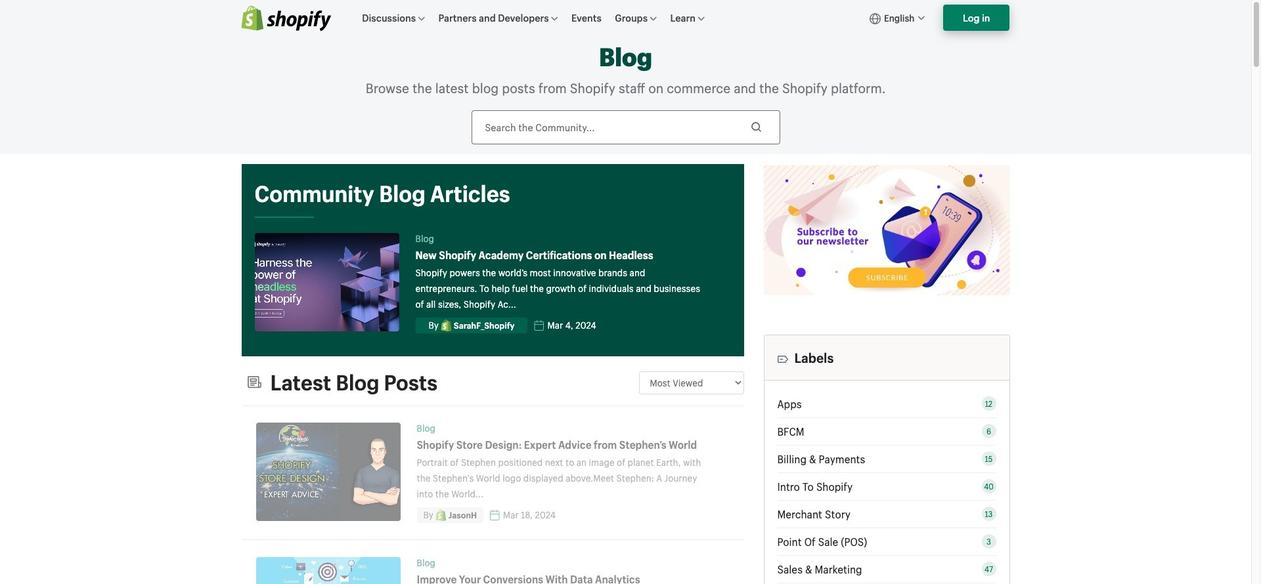 Task type: describe. For each thing, give the bounding box(es) containing it.
shopify logo image
[[241, 5, 331, 31]]



Task type: vqa. For each thing, say whether or not it's contained in the screenshot.
Promotion image (Anonymous)
yes



Task type: locate. For each thing, give the bounding box(es) containing it.
Search text field
[[471, 110, 780, 144]]

heading
[[777, 350, 996, 366]]

promotion image (anonymous) image
[[764, 165, 1010, 295]]

None submit
[[740, 112, 773, 142]]

list
[[777, 394, 996, 585]]



